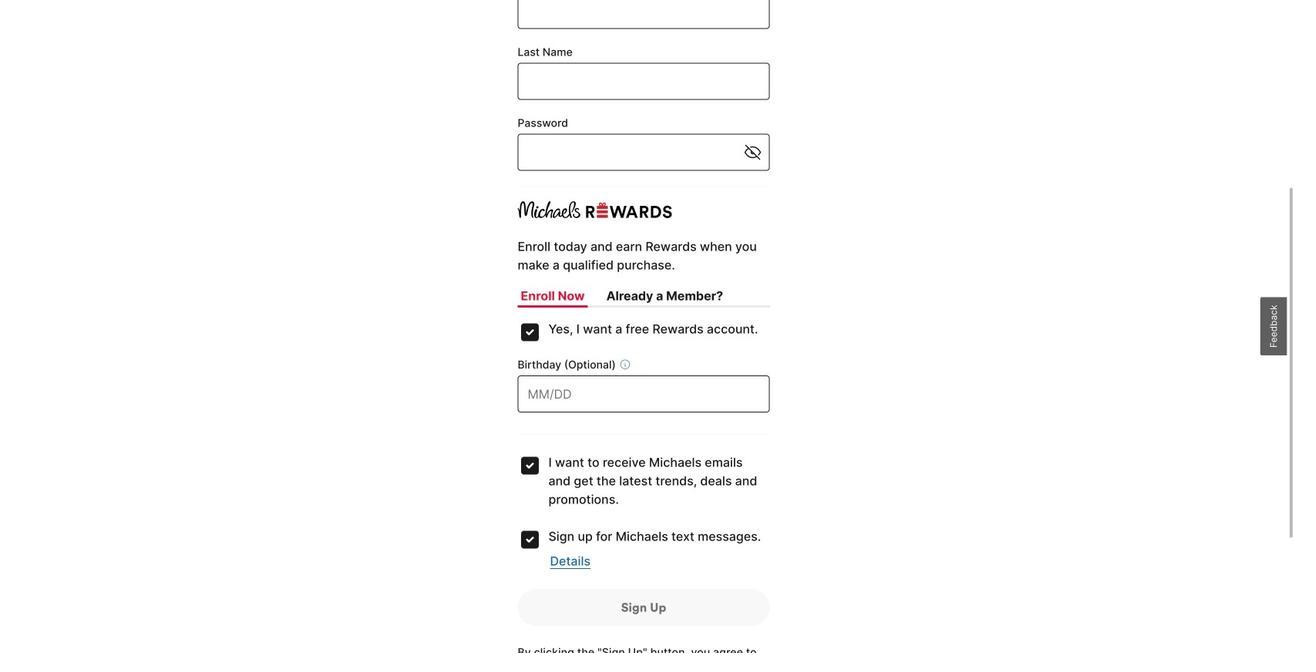 Task type: vqa. For each thing, say whether or not it's contained in the screenshot.
MM/DD field
yes



Task type: locate. For each thing, give the bounding box(es) containing it.
tab list
[[518, 287, 770, 305]]

tab panel
[[518, 308, 770, 571]]

None field
[[518, 0, 770, 29], [518, 63, 770, 100], [518, 0, 770, 29], [518, 63, 770, 100]]

picture of michaels rewards image
[[518, 199, 672, 220]]

MM/DD field
[[518, 376, 770, 413]]

None password field
[[518, 134, 770, 171]]



